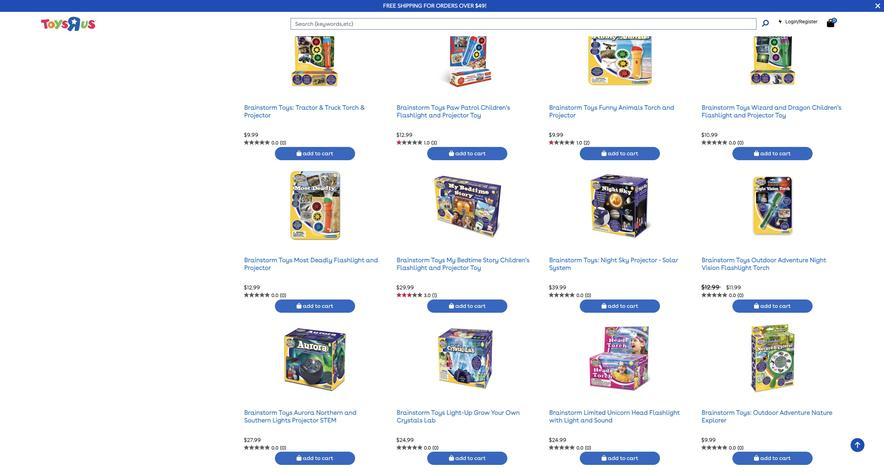 Task type: vqa. For each thing, say whether or not it's contained in the screenshot.


Task type: describe. For each thing, give the bounding box(es) containing it.
wizard
[[752, 104, 773, 111]]

add for brainstorm toys aurora northern and southern lights projector stem
[[303, 455, 314, 462]]

stem
[[320, 417, 337, 424]]

brainstorm toys most deadly flashlight and projector image
[[280, 171, 350, 241]]

and inside brainstorm toys paw patrol children's flashlight and projector toy
[[429, 111, 441, 119]]

brainstorm toys light-up grow your own crystals lab link
[[397, 409, 520, 424]]

brainstorm toys my bedtime story children's flashlight and projector toy link
[[397, 257, 530, 271]]

brainstorm toys wizard and dragon children's flashlight and projector toy image
[[738, 18, 807, 88]]

to for brainstorm toys light-up grow your own crystals lab
[[468, 455, 473, 462]]

brainstorm toys wizard and dragon children's flashlight and projector toy link
[[702, 104, 841, 119]]

Enter Keyword or Item No. search field
[[291, 18, 756, 30]]

unicorn
[[607, 409, 630, 416]]

toy for brainstorm toys my bedtime story children's flashlight and projector toy
[[470, 264, 481, 271]]

0.0 for brainstorm toys: night sky projector - solar system
[[577, 293, 584, 298]]

my
[[447, 257, 456, 264]]

brainstorm toys aurora northern and southern lights projector stem
[[244, 409, 357, 424]]

add to cart for brainstorm limited unicorn head flashlight with light and sound
[[607, 455, 638, 462]]

brainstorm toys paw patrol children's flashlight and projector toy
[[397, 104, 510, 119]]

cart for brainstorm toys: night sky projector - solar system
[[627, 303, 638, 309]]

add to cart for brainstorm toys: night sky projector - solar system
[[607, 303, 638, 309]]

brainstorm for brainstorm toys: tractor & truck torch & projector
[[244, 104, 277, 111]]

0.0 for brainstorm toys: outdoor adventure nature explorer
[[729, 445, 736, 451]]

to for brainstorm toys: tractor & truck torch & projector
[[315, 150, 321, 157]]

add to cart button for brainstorm toys paw patrol children's flashlight and projector toy
[[427, 147, 508, 160]]

(0) for brainstorm toys wizard and dragon children's flashlight and projector toy
[[738, 140, 744, 146]]

to for brainstorm toys my bedtime story children's flashlight and projector toy
[[468, 303, 473, 309]]

cart for brainstorm toys paw patrol children's flashlight and projector toy
[[474, 150, 486, 157]]

3.0 (1)
[[424, 293, 437, 298]]

patrol
[[461, 104, 479, 111]]

add for brainstorm toys wizard and dragon children's flashlight and projector toy
[[760, 150, 771, 157]]

explorer
[[702, 417, 727, 424]]

children's inside brainstorm toys paw patrol children's flashlight and projector toy
[[481, 104, 510, 111]]

brainstorm toys outdoor adventure night vision flashlight torch
[[702, 257, 826, 271]]

lights
[[273, 417, 291, 424]]

northern
[[316, 409, 343, 416]]

shopping bag image for brainstorm toys outdoor adventure night vision flashlight torch
[[754, 303, 759, 309]]

brainstorm toys funny animals torch and projector image
[[585, 18, 655, 88]]

torch inside brainstorm toys outdoor adventure night vision flashlight torch
[[753, 264, 770, 271]]

cart for brainstorm toys aurora northern and southern lights projector stem
[[322, 455, 333, 462]]

toys for light-
[[431, 409, 445, 416]]

toys for outdoor
[[736, 257, 750, 264]]

brainstorm for brainstorm toys funny animals torch and projector
[[549, 104, 582, 111]]

add for brainstorm toys: night sky projector - solar system
[[608, 303, 619, 309]]

add to cart button for brainstorm toys: night sky projector - solar system
[[580, 300, 660, 313]]

tractor
[[296, 104, 318, 111]]

free shipping for orders over $49! link
[[383, 2, 487, 9]]

southern
[[244, 417, 271, 424]]

add to cart button for brainstorm toys funny animals torch and projector
[[580, 147, 660, 160]]

toy inside brainstorm toys paw patrol children's flashlight and projector toy
[[470, 111, 481, 119]]

brainstorm toys: night sky projector - solar system image
[[585, 171, 655, 241]]

0 link
[[827, 18, 842, 28]]

add for brainstorm toys: tractor & truck torch & projector
[[303, 150, 314, 157]]

brainstorm limited unicorn head flashlight with light and sound image
[[585, 323, 655, 393]]

with
[[549, 417, 563, 424]]

add to cart button for brainstorm toys light-up grow your own crystals lab
[[427, 452, 508, 465]]

brainstorm toys: tractor & truck torch & projector link
[[244, 104, 365, 119]]

add to cart button for brainstorm toys outdoor adventure night vision flashlight torch
[[732, 300, 813, 313]]

add for brainstorm toys light-up grow your own crystals lab
[[455, 455, 466, 462]]

toys: for outdoor
[[736, 409, 752, 416]]

lab
[[424, 417, 436, 424]]

brainstorm toys most deadly flashlight and projector
[[244, 257, 378, 271]]

add to cart for brainstorm toys outdoor adventure night vision flashlight torch
[[759, 303, 791, 309]]

brainstorm toys aurora northern and southern lights projector stem image
[[280, 323, 350, 393]]

to for brainstorm toys: night sky projector - solar system
[[620, 303, 626, 309]]

0.0 (0) for brainstorm toys wizard and dragon children's flashlight and projector toy
[[729, 140, 744, 146]]

toys r us image
[[41, 16, 96, 32]]

projector inside brainstorm toys: tractor & truck torch & projector
[[244, 111, 271, 119]]

$24.99 for brainstorm toys light-up grow your own crystals lab
[[396, 437, 414, 444]]

solar
[[663, 257, 678, 264]]

add to cart button for brainstorm toys most deadly flashlight and projector
[[275, 300, 355, 313]]

brainstorm toys: outdoor adventure nature explorer image
[[738, 323, 807, 393]]

story
[[483, 257, 499, 264]]

brainstorm for brainstorm toys outdoor adventure night vision flashlight torch
[[702, 257, 735, 264]]

sound
[[594, 417, 613, 424]]

toys: for tractor
[[279, 104, 294, 111]]

1.0 (3)
[[424, 140, 437, 146]]

children's for brainstorm toys my bedtime story children's flashlight and projector toy
[[500, 257, 530, 264]]

$24.99 for brainstorm limited unicorn head flashlight with light and sound
[[549, 437, 566, 444]]

1.0 for and
[[424, 140, 430, 146]]

brainstorm for brainstorm toys light-up grow your own crystals lab
[[397, 409, 430, 416]]

animals
[[619, 104, 643, 111]]

nature
[[812, 409, 833, 416]]

most
[[294, 257, 309, 264]]

(1)
[[432, 293, 437, 298]]

0.0 for brainstorm toys: tractor & truck torch & projector
[[271, 140, 278, 146]]

add to cart for brainstorm toys light-up grow your own crystals lab
[[454, 455, 486, 462]]

3.0
[[424, 293, 431, 298]]

brainstorm toys: tractor & truck torch & projector
[[244, 104, 365, 119]]

1.0 (2)
[[577, 140, 590, 146]]

shipping
[[398, 2, 422, 9]]

shopping bag image for brainstorm toys my bedtime story children's flashlight and projector toy
[[449, 303, 454, 309]]

$29.99
[[396, 284, 414, 291]]

cart for brainstorm toys my bedtime story children's flashlight and projector toy
[[474, 303, 486, 309]]

light
[[564, 417, 579, 424]]

free shipping for orders over $49!
[[383, 2, 487, 9]]

your
[[491, 409, 504, 416]]

brainstorm toys aurora northern and southern lights projector stem link
[[244, 409, 357, 424]]

brainstorm toys outdoor adventure night vision flashlight torch image
[[738, 171, 807, 241]]

shopping bag image for brainstorm toys: night sky projector - solar system
[[602, 303, 607, 309]]

toys for funny
[[584, 104, 598, 111]]

$12.99 for brainstorm toys most deadly flashlight and projector
[[244, 284, 260, 291]]

over
[[459, 2, 474, 9]]

to for brainstorm toys most deadly flashlight and projector
[[315, 303, 321, 309]]

brainstorm toys my bedtime story children's flashlight and projector toy image
[[433, 171, 502, 241]]

add to cart button for brainstorm toys my bedtime story children's flashlight and projector toy
[[427, 300, 508, 313]]

cart for brainstorm toys wizard and dragon children's flashlight and projector toy
[[779, 150, 791, 157]]

own
[[506, 409, 520, 416]]

torch inside brainstorm toys funny animals torch and projector
[[644, 104, 661, 111]]

brainstorm for brainstorm toys wizard and dragon children's flashlight and projector toy
[[702, 104, 735, 111]]

0.0 for brainstorm limited unicorn head flashlight with light and sound
[[577, 445, 584, 451]]

toys for most
[[279, 257, 292, 264]]

add to cart button for brainstorm toys: outdoor adventure nature explorer
[[732, 452, 813, 465]]

to for brainstorm toys aurora northern and southern lights projector stem
[[315, 455, 321, 462]]

(0) for brainstorm toys outdoor adventure night vision flashlight torch
[[738, 293, 744, 298]]

$9.99 for brainstorm toys funny animals torch and projector
[[549, 132, 563, 138]]

add for brainstorm limited unicorn head flashlight with light and sound
[[608, 455, 619, 462]]

shopping bag image for brainstorm toys most deadly flashlight and projector
[[297, 303, 302, 309]]

to for brainstorm toys: outdoor adventure nature explorer
[[773, 455, 778, 462]]

$49!
[[475, 2, 487, 9]]

add to cart for brainstorm toys paw patrol children's flashlight and projector toy
[[454, 150, 486, 157]]

brainstorm for brainstorm toys: outdoor adventure nature explorer
[[702, 409, 735, 416]]

brainstorm toys light-up grow your own crystals lab
[[397, 409, 520, 424]]

shopping bag image inside 0 link
[[827, 19, 834, 27]]

brainstorm limited unicorn head flashlight with light and sound link
[[549, 409, 680, 424]]

(0) for brainstorm toys light-up grow your own crystals lab
[[433, 445, 439, 451]]

0
[[833, 18, 836, 23]]

cart for brainstorm toys light-up grow your own crystals lab
[[474, 455, 486, 462]]

and inside brainstorm toys aurora northern and southern lights projector stem
[[345, 409, 357, 416]]

add to cart button for brainstorm toys aurora northern and southern lights projector stem
[[275, 452, 355, 465]]

cart for brainstorm toys: outdoor adventure nature explorer
[[779, 455, 791, 462]]

adventure for nature
[[780, 409, 810, 416]]

brainstorm toys: night sky projector - solar system link
[[549, 257, 678, 271]]

flashlight inside brainstorm toys most deadly flashlight and projector
[[334, 257, 364, 264]]

$10.99
[[702, 132, 718, 138]]

projector inside brainstorm toys wizard and dragon children's flashlight and projector toy
[[747, 111, 774, 119]]

free
[[383, 2, 396, 9]]

paw
[[447, 104, 459, 111]]

add to cart for brainstorm toys: tractor & truck torch & projector
[[302, 150, 333, 157]]

login/register button
[[778, 18, 818, 25]]

projector inside brainstorm toys my bedtime story children's flashlight and projector toy
[[442, 264, 469, 271]]

shopping bag image for brainstorm toys paw patrol children's flashlight and projector toy
[[449, 150, 454, 156]]

flashlight inside brainstorm toys wizard and dragon children's flashlight and projector toy
[[702, 111, 732, 119]]

(0) for brainstorm toys: night sky projector - solar system
[[585, 293, 591, 298]]

shopping bag image for projector
[[754, 150, 759, 156]]

shopping bag image for stem
[[297, 456, 302, 461]]



Task type: locate. For each thing, give the bounding box(es) containing it.
0.0
[[271, 140, 278, 146], [729, 140, 736, 146], [271, 293, 278, 298], [577, 293, 584, 298], [729, 293, 736, 298], [271, 445, 278, 451], [424, 445, 431, 451], [577, 445, 584, 451], [729, 445, 736, 451]]

flashlight right deadly
[[334, 257, 364, 264]]

and inside brainstorm toys funny animals torch and projector
[[662, 104, 674, 111]]

toys for aurora
[[279, 409, 292, 416]]

head
[[632, 409, 648, 416]]

night inside brainstorm toys: night sky projector - solar system
[[601, 257, 617, 264]]

brainstorm toys: night sky projector - solar system
[[549, 257, 678, 271]]

brainstorm toys paw patrol children's flashlight and projector toy image
[[433, 18, 502, 88]]

flashlight up 1.0 (3) on the top left of page
[[397, 111, 427, 119]]

crystals
[[397, 417, 423, 424]]

brainstorm toys: outdoor adventure nature explorer link
[[702, 409, 833, 424]]

2 horizontal spatial $9.99
[[702, 437, 716, 444]]

1 1.0 from the left
[[424, 140, 430, 146]]

0 horizontal spatial &
[[319, 104, 323, 111]]

0.0 (0)
[[271, 140, 286, 146], [729, 140, 744, 146], [271, 293, 286, 298], [577, 293, 591, 298], [729, 293, 744, 298], [271, 445, 286, 451], [424, 445, 439, 451], [577, 445, 591, 451], [729, 445, 744, 451]]

0 vertical spatial toys:
[[279, 104, 294, 111]]

brainstorm for brainstorm toys aurora northern and southern lights projector stem
[[244, 409, 277, 416]]

2 $24.99 from the left
[[549, 437, 566, 444]]

deadly
[[310, 257, 332, 264]]

flashlight up $11.99
[[721, 264, 752, 271]]

children's right dragon
[[812, 104, 841, 111]]

toys inside brainstorm toys outdoor adventure night vision flashlight torch
[[736, 257, 750, 264]]

1 horizontal spatial 1.0
[[577, 140, 582, 146]]

toys left wizard
[[736, 104, 750, 111]]

brainstorm inside brainstorm toys aurora northern and southern lights projector stem
[[244, 409, 277, 416]]

$24.99 down crystals
[[396, 437, 414, 444]]

1 horizontal spatial &
[[360, 104, 365, 111]]

0.0 (0) for brainstorm toys outdoor adventure night vision flashlight torch
[[729, 293, 744, 298]]

dragon
[[788, 104, 811, 111]]

brainstorm inside brainstorm toys most deadly flashlight and projector
[[244, 257, 277, 264]]

flashlight up $10.99
[[702, 111, 732, 119]]

add for brainstorm toys paw patrol children's flashlight and projector toy
[[455, 150, 466, 157]]

flashlight up $29.99
[[397, 264, 427, 271]]

(0) for brainstorm limited unicorn head flashlight with light and sound
[[585, 445, 591, 451]]

brainstorm inside the 'brainstorm limited unicorn head flashlight with light and sound'
[[549, 409, 582, 416]]

1 horizontal spatial $9.99
[[549, 132, 563, 138]]

night inside brainstorm toys outdoor adventure night vision flashlight torch
[[810, 257, 826, 264]]

(0) for brainstorm toys most deadly flashlight and projector
[[280, 293, 286, 298]]

0 horizontal spatial toys:
[[279, 104, 294, 111]]

add to cart for brainstorm toys most deadly flashlight and projector
[[302, 303, 333, 309]]

1.0 for projector
[[577, 140, 582, 146]]

torch inside brainstorm toys: tractor & truck torch & projector
[[342, 104, 359, 111]]

torch
[[342, 104, 359, 111], [644, 104, 661, 111], [753, 264, 770, 271]]

outdoor inside brainstorm toys: outdoor adventure nature explorer
[[753, 409, 778, 416]]

light-
[[447, 409, 464, 416]]

0.0 (0) for brainstorm limited unicorn head flashlight with light and sound
[[577, 445, 591, 451]]

to for brainstorm limited unicorn head flashlight with light and sound
[[620, 455, 626, 462]]

0 horizontal spatial $9.99
[[244, 132, 258, 138]]

add to cart button
[[275, 147, 355, 160], [427, 147, 508, 160], [580, 147, 660, 160], [732, 147, 813, 160], [275, 300, 355, 313], [427, 300, 508, 313], [580, 300, 660, 313], [732, 300, 813, 313], [275, 452, 355, 465], [427, 452, 508, 465], [580, 452, 660, 465], [732, 452, 813, 465]]

brainstorm toys: outdoor adventure nature explorer
[[702, 409, 833, 424]]

1 night from the left
[[601, 257, 617, 264]]

to for brainstorm toys outdoor adventure night vision flashlight torch
[[773, 303, 778, 309]]

toys inside brainstorm toys my bedtime story children's flashlight and projector toy
[[431, 257, 445, 264]]

0.0 (0) for brainstorm toys: outdoor adventure nature explorer
[[729, 445, 744, 451]]

cart for brainstorm toys outdoor adventure night vision flashlight torch
[[779, 303, 791, 309]]

0 vertical spatial adventure
[[778, 257, 808, 264]]

add for brainstorm toys outdoor adventure night vision flashlight torch
[[760, 303, 771, 309]]

sky
[[619, 257, 629, 264]]

0.0 (0) for brainstorm toys: tractor & truck torch & projector
[[271, 140, 286, 146]]

projector
[[244, 111, 271, 119], [442, 111, 469, 119], [549, 111, 576, 119], [747, 111, 774, 119], [631, 257, 657, 264], [244, 264, 271, 271], [442, 264, 469, 271], [292, 417, 319, 424]]

brainstorm inside brainstorm toys: tractor & truck torch & projector
[[244, 104, 277, 111]]

$12.99
[[396, 132, 412, 138], [702, 284, 721, 291], [244, 284, 260, 291]]

2 horizontal spatial $12.99
[[702, 284, 721, 291]]

None search field
[[291, 18, 769, 30]]

children's for brainstorm toys wizard and dragon children's flashlight and projector toy
[[812, 104, 841, 111]]

$11.99
[[726, 284, 741, 291]]

add for brainstorm toys: outdoor adventure nature explorer
[[760, 455, 771, 462]]

0 horizontal spatial 1.0
[[424, 140, 430, 146]]

$12.99 for brainstorm toys paw patrol children's flashlight and projector toy
[[396, 132, 412, 138]]

cart for brainstorm toys: tractor & truck torch & projector
[[322, 150, 333, 157]]

(3)
[[431, 140, 437, 146]]

adventure inside brainstorm toys: outdoor adventure nature explorer
[[780, 409, 810, 416]]

2 night from the left
[[810, 257, 826, 264]]

shopping bag image
[[449, 0, 454, 3], [449, 150, 454, 156], [602, 150, 607, 156], [297, 303, 302, 309], [449, 303, 454, 309], [602, 303, 607, 309], [754, 303, 759, 309], [602, 456, 607, 461], [754, 456, 759, 461]]

children's inside brainstorm toys wizard and dragon children's flashlight and projector toy
[[812, 104, 841, 111]]

0.0 for brainstorm toys light-up grow your own crystals lab
[[424, 445, 431, 451]]

1.0 left (3)
[[424, 140, 430, 146]]

toys inside brainstorm toys wizard and dragon children's flashlight and projector toy
[[736, 104, 750, 111]]

close button image
[[876, 2, 880, 10]]

add
[[303, 150, 314, 157], [455, 150, 466, 157], [608, 150, 619, 157], [760, 150, 771, 157], [303, 303, 314, 309], [455, 303, 466, 309], [608, 303, 619, 309], [760, 303, 771, 309], [303, 455, 314, 462], [455, 455, 466, 462], [608, 455, 619, 462], [760, 455, 771, 462]]

&
[[319, 104, 323, 111], [360, 104, 365, 111]]

0 vertical spatial outdoor
[[752, 257, 777, 264]]

orders
[[436, 2, 458, 9]]

to
[[315, 150, 321, 157], [468, 150, 473, 157], [620, 150, 626, 157], [773, 150, 778, 157], [315, 303, 321, 309], [468, 303, 473, 309], [620, 303, 626, 309], [773, 303, 778, 309], [315, 455, 321, 462], [468, 455, 473, 462], [620, 455, 626, 462], [773, 455, 778, 462]]

brainstorm toys funny animals torch and projector link
[[549, 104, 674, 119]]

toy inside brainstorm toys wizard and dragon children's flashlight and projector toy
[[775, 111, 786, 119]]

2 & from the left
[[360, 104, 365, 111]]

projector inside brainstorm toys funny animals torch and projector
[[549, 111, 576, 119]]

1 horizontal spatial toys:
[[584, 257, 599, 264]]

projector inside brainstorm toys aurora northern and southern lights projector stem
[[292, 417, 319, 424]]

funny
[[599, 104, 617, 111]]

and inside brainstorm toys most deadly flashlight and projector
[[366, 257, 378, 264]]

brainstorm inside brainstorm toys funny animals torch and projector
[[549, 104, 582, 111]]

brainstorm inside brainstorm toys light-up grow your own crystals lab
[[397, 409, 430, 416]]

$39.99
[[549, 284, 566, 291]]

children's inside brainstorm toys my bedtime story children's flashlight and projector toy
[[500, 257, 530, 264]]

to for brainstorm toys wizard and dragon children's flashlight and projector toy
[[773, 150, 778, 157]]

brainstorm toys outdoor adventure night vision flashlight torch link
[[702, 257, 826, 271]]

$24.99
[[396, 437, 414, 444], [549, 437, 566, 444]]

children's
[[481, 104, 510, 111], [812, 104, 841, 111], [500, 257, 530, 264]]

toys: inside brainstorm toys: outdoor adventure nature explorer
[[736, 409, 752, 416]]

(0) for brainstorm toys aurora northern and southern lights projector stem
[[280, 445, 286, 451]]

add to cart for brainstorm toys aurora northern and southern lights projector stem
[[302, 455, 333, 462]]

truck
[[325, 104, 341, 111]]

flashlight
[[397, 111, 427, 119], [702, 111, 732, 119], [334, 257, 364, 264], [397, 264, 427, 271], [721, 264, 752, 271], [649, 409, 680, 416]]

shopping bag image
[[827, 19, 834, 27], [297, 150, 302, 156], [754, 150, 759, 156], [297, 456, 302, 461], [449, 456, 454, 461]]

brainstorm for brainstorm toys paw patrol children's flashlight and projector toy
[[397, 104, 430, 111]]

login/register
[[786, 18, 818, 24]]

brainstorm inside brainstorm toys outdoor adventure night vision flashlight torch
[[702, 257, 735, 264]]

1 horizontal spatial night
[[810, 257, 826, 264]]

add to cart
[[302, 150, 333, 157], [454, 150, 486, 157], [607, 150, 638, 157], [759, 150, 791, 157], [302, 303, 333, 309], [454, 303, 486, 309], [607, 303, 638, 309], [759, 303, 791, 309], [302, 455, 333, 462], [454, 455, 486, 462], [607, 455, 638, 462], [759, 455, 791, 462]]

toys inside brainstorm toys aurora northern and southern lights projector stem
[[279, 409, 292, 416]]

1.0 left (2)
[[577, 140, 582, 146]]

add to cart for brainstorm toys my bedtime story children's flashlight and projector toy
[[454, 303, 486, 309]]

brainstorm toys funny animals torch and projector
[[549, 104, 674, 119]]

system
[[549, 264, 571, 271]]

toys up lab
[[431, 409, 445, 416]]

brainstorm inside brainstorm toys paw patrol children's flashlight and projector toy
[[397, 104, 430, 111]]

1 vertical spatial adventure
[[780, 409, 810, 416]]

0.0 (0) for brainstorm toys aurora northern and southern lights projector stem
[[271, 445, 286, 451]]

adventure
[[778, 257, 808, 264], [780, 409, 810, 416]]

brainstorm toys light-up grow your own crystals lab image
[[433, 323, 502, 393]]

$9.99 for brainstorm toys: tractor & truck torch & projector
[[244, 132, 258, 138]]

0.0 for brainstorm toys outdoor adventure night vision flashlight torch
[[729, 293, 736, 298]]

adventure for night
[[778, 257, 808, 264]]

(2)
[[584, 140, 590, 146]]

children's right the patrol in the right of the page
[[481, 104, 510, 111]]

toys left funny at the right
[[584, 104, 598, 111]]

0 horizontal spatial torch
[[342, 104, 359, 111]]

2 1.0 from the left
[[577, 140, 582, 146]]

brainstorm inside brainstorm toys: outdoor adventure nature explorer
[[702, 409, 735, 416]]

$27.99
[[244, 437, 261, 444]]

brainstorm toys wizard and dragon children's flashlight and projector toy
[[702, 104, 841, 119]]

(0)
[[280, 140, 286, 146], [738, 140, 744, 146], [280, 293, 286, 298], [585, 293, 591, 298], [738, 293, 744, 298], [280, 445, 286, 451], [433, 445, 439, 451], [585, 445, 591, 451], [738, 445, 744, 451]]

flashlight inside the 'brainstorm limited unicorn head flashlight with light and sound'
[[649, 409, 680, 416]]

outdoor inside brainstorm toys outdoor adventure night vision flashlight torch
[[752, 257, 777, 264]]

toys inside brainstorm toys paw patrol children's flashlight and projector toy
[[431, 104, 445, 111]]

cart for brainstorm toys funny animals torch and projector
[[627, 150, 638, 157]]

1 & from the left
[[319, 104, 323, 111]]

to for brainstorm toys paw patrol children's flashlight and projector toy
[[468, 150, 473, 157]]

1.0
[[424, 140, 430, 146], [577, 140, 582, 146]]

shopping bag image for brainstorm toys funny animals torch and projector
[[602, 150, 607, 156]]

(0) for brainstorm toys: outdoor adventure nature explorer
[[738, 445, 744, 451]]

toys up lights at the bottom of page
[[279, 409, 292, 416]]

toy inside brainstorm toys my bedtime story children's flashlight and projector toy
[[470, 264, 481, 271]]

toys up $11.99
[[736, 257, 750, 264]]

toys left most
[[279, 257, 292, 264]]

outdoor for toys
[[752, 257, 777, 264]]

and inside brainstorm toys my bedtime story children's flashlight and projector toy
[[429, 264, 441, 271]]

adventure inside brainstorm toys outdoor adventure night vision flashlight torch
[[778, 257, 808, 264]]

limited
[[584, 409, 606, 416]]

2 horizontal spatial torch
[[753, 264, 770, 271]]

1 horizontal spatial torch
[[644, 104, 661, 111]]

toys for wizard
[[736, 104, 750, 111]]

toys: inside brainstorm toys: tractor & truck torch & projector
[[279, 104, 294, 111]]

brainstorm toys my bedtime story children's flashlight and projector toy
[[397, 257, 530, 271]]

toys: for night
[[584, 257, 599, 264]]

brainstorm inside brainstorm toys wizard and dragon children's flashlight and projector toy
[[702, 104, 735, 111]]

toys inside brainstorm toys funny animals torch and projector
[[584, 104, 598, 111]]

add for brainstorm toys funny animals torch and projector
[[608, 150, 619, 157]]

flashlight right head
[[649, 409, 680, 416]]

add to cart button for brainstorm toys wizard and dragon children's flashlight and projector toy
[[732, 147, 813, 160]]

cart for brainstorm toys most deadly flashlight and projector
[[322, 303, 333, 309]]

brainstorm inside brainstorm toys: night sky projector - solar system
[[549, 257, 582, 264]]

toys: inside brainstorm toys: night sky projector - solar system
[[584, 257, 599, 264]]

up
[[464, 409, 472, 416]]

for
[[424, 2, 435, 9]]

shopping bag image for brainstorm limited unicorn head flashlight with light and sound
[[602, 456, 607, 461]]

cart for brainstorm limited unicorn head flashlight with light and sound
[[627, 455, 638, 462]]

toys left the my on the right bottom of page
[[431, 257, 445, 264]]

toys
[[431, 104, 445, 111], [584, 104, 598, 111], [736, 104, 750, 111], [279, 257, 292, 264], [431, 257, 445, 264], [736, 257, 750, 264], [279, 409, 292, 416], [431, 409, 445, 416]]

0.0 (0) for brainstorm toys most deadly flashlight and projector
[[271, 293, 286, 298]]

1 vertical spatial toys:
[[584, 257, 599, 264]]

shopping bag image for brainstorm toys: outdoor adventure nature explorer
[[754, 456, 759, 461]]

flashlight inside brainstorm toys paw patrol children's flashlight and projector toy
[[397, 111, 427, 119]]

add to cart button for brainstorm limited unicorn head flashlight with light and sound
[[580, 452, 660, 465]]

1 horizontal spatial $24.99
[[549, 437, 566, 444]]

0.0 for brainstorm toys most deadly flashlight and projector
[[271, 293, 278, 298]]

grow
[[474, 409, 490, 416]]

projector inside brainstorm toys: night sky projector - solar system
[[631, 257, 657, 264]]

children's right story
[[500, 257, 530, 264]]

brainstorm inside brainstorm toys my bedtime story children's flashlight and projector toy
[[397, 257, 430, 264]]

brainstorm toys: tractor & truck torch & projector image
[[280, 18, 350, 88]]

to for brainstorm toys funny animals torch and projector
[[620, 150, 626, 157]]

projector inside brainstorm toys most deadly flashlight and projector
[[244, 264, 271, 271]]

toy
[[470, 111, 481, 119], [775, 111, 786, 119], [470, 264, 481, 271]]

2 horizontal spatial toys:
[[736, 409, 752, 416]]

flashlight inside brainstorm toys outdoor adventure night vision flashlight torch
[[721, 264, 752, 271]]

outdoor for toys:
[[753, 409, 778, 416]]

toys for my
[[431, 257, 445, 264]]

2 vertical spatial toys:
[[736, 409, 752, 416]]

brainstorm for brainstorm toys my bedtime story children's flashlight and projector toy
[[397, 257, 430, 264]]

add to cart for brainstorm toys funny animals torch and projector
[[607, 150, 638, 157]]

0 horizontal spatial night
[[601, 257, 617, 264]]

flashlight inside brainstorm toys my bedtime story children's flashlight and projector toy
[[397, 264, 427, 271]]

brainstorm toys most deadly flashlight and projector link
[[244, 257, 378, 271]]

outdoor
[[752, 257, 777, 264], [753, 409, 778, 416]]

brainstorm toys paw patrol children's flashlight and projector toy link
[[397, 104, 510, 119]]

add to cart button for brainstorm toys: tractor & truck torch & projector
[[275, 147, 355, 160]]

toys inside brainstorm toys most deadly flashlight and projector
[[279, 257, 292, 264]]

and inside the 'brainstorm limited unicorn head flashlight with light and sound'
[[581, 417, 593, 424]]

projector inside brainstorm toys paw patrol children's flashlight and projector toy
[[442, 111, 469, 119]]

aurora
[[294, 409, 315, 416]]

shopping bag image for lab
[[449, 456, 454, 461]]

0.0 for brainstorm toys wizard and dragon children's flashlight and projector toy
[[729, 140, 736, 146]]

vision
[[702, 264, 720, 271]]

0 horizontal spatial $12.99
[[244, 284, 260, 291]]

night
[[601, 257, 617, 264], [810, 257, 826, 264]]

brainstorm for brainstorm toys: night sky projector - solar system
[[549, 257, 582, 264]]

$9.99
[[244, 132, 258, 138], [549, 132, 563, 138], [702, 437, 716, 444]]

add for brainstorm toys my bedtime story children's flashlight and projector toy
[[455, 303, 466, 309]]

bedtime
[[457, 257, 482, 264]]

0.0 (0) for brainstorm toys: night sky projector - solar system
[[577, 293, 591, 298]]

toys left paw
[[431, 104, 445, 111]]

-
[[659, 257, 661, 264]]

0 horizontal spatial $24.99
[[396, 437, 414, 444]]

1 vertical spatial outdoor
[[753, 409, 778, 416]]

& right truck
[[360, 104, 365, 111]]

brainstorm limited unicorn head flashlight with light and sound
[[549, 409, 680, 424]]

brainstorm for brainstorm limited unicorn head flashlight with light and sound
[[549, 409, 582, 416]]

$24.99 down with
[[549, 437, 566, 444]]

1 $24.99 from the left
[[396, 437, 414, 444]]

add to cart for brainstorm toys: outdoor adventure nature explorer
[[759, 455, 791, 462]]

1 horizontal spatial $12.99
[[396, 132, 412, 138]]

add for brainstorm toys most deadly flashlight and projector
[[303, 303, 314, 309]]

toys inside brainstorm toys light-up grow your own crystals lab
[[431, 409, 445, 416]]

& left truck
[[319, 104, 323, 111]]

toys for paw
[[431, 104, 445, 111]]

and
[[662, 104, 674, 111], [775, 104, 787, 111], [429, 111, 441, 119], [734, 111, 746, 119], [366, 257, 378, 264], [429, 264, 441, 271], [345, 409, 357, 416], [581, 417, 593, 424]]



